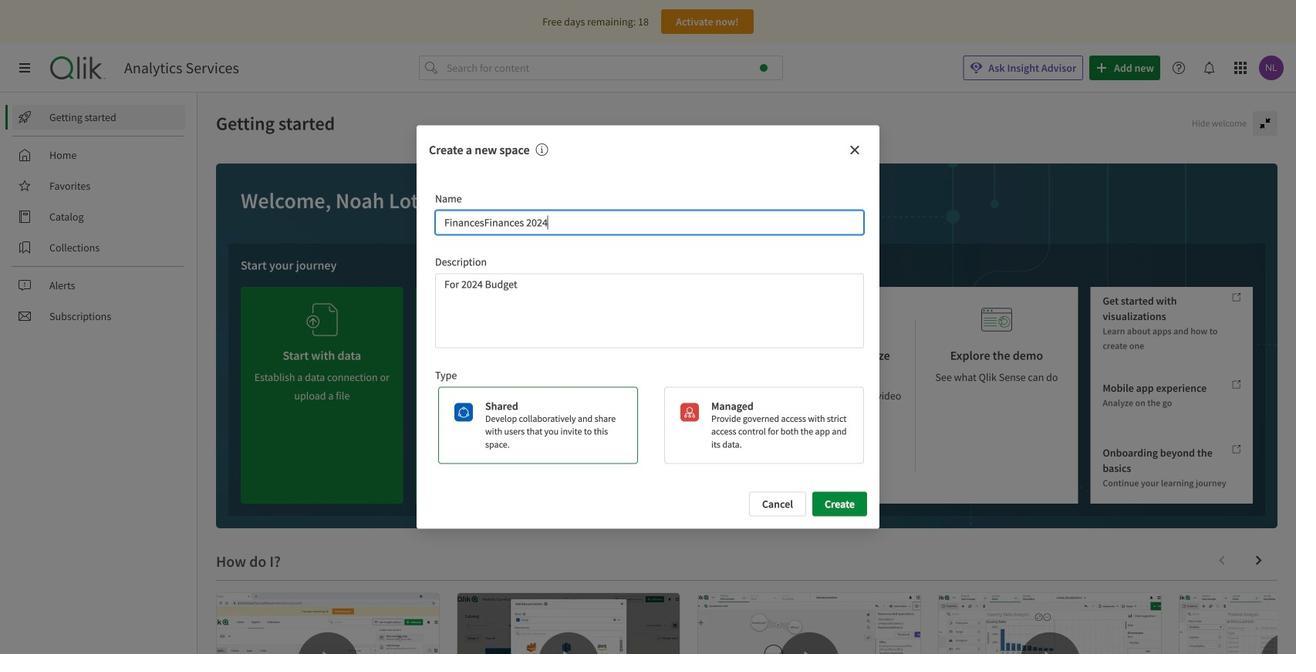 Task type: vqa. For each thing, say whether or not it's contained in the screenshot.
text box
yes



Task type: locate. For each thing, give the bounding box(es) containing it.
option group
[[432, 387, 864, 464]]

close sidebar menu image
[[19, 62, 31, 74]]

home badge image
[[760, 64, 768, 72]]

None text field
[[435, 210, 864, 235], [435, 273, 864, 348], [435, 210, 864, 235], [435, 273, 864, 348]]

analytics services element
[[124, 59, 239, 77]]

dialog
[[417, 125, 880, 529]]

main content
[[198, 93, 1297, 654]]



Task type: describe. For each thing, give the bounding box(es) containing it.
hide welcome image
[[1260, 117, 1272, 130]]

navigation pane element
[[0, 99, 197, 335]]

explore the demo image
[[982, 299, 1013, 340]]

invite users image
[[482, 293, 512, 334]]

close image
[[849, 144, 861, 156]]



